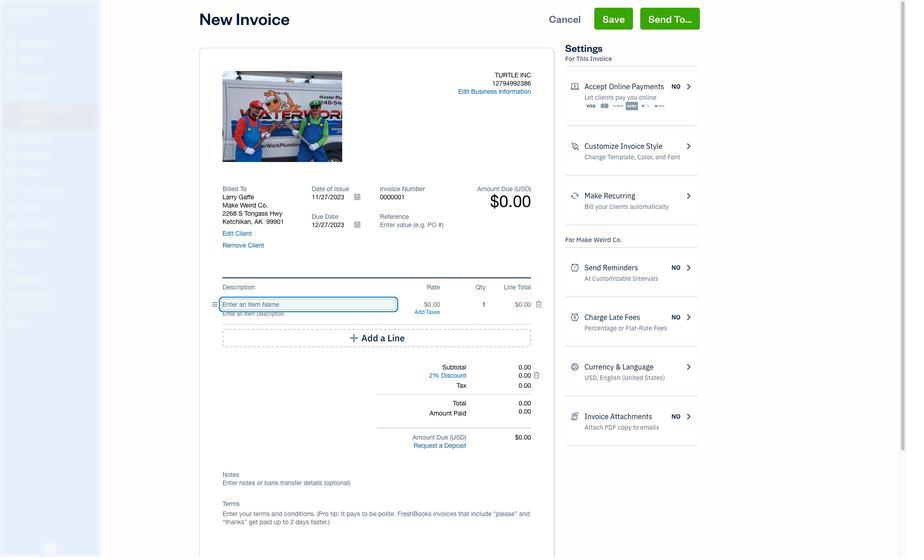 Task type: locate. For each thing, give the bounding box(es) containing it.
amount inside amount due ( usd ) request a deposit
[[413, 434, 435, 441]]

edit left business
[[458, 88, 470, 95]]

edit inside turtle inc 12794992386 edit business information
[[458, 88, 470, 95]]

bill
[[585, 203, 594, 211]]

1 vertical spatial total
[[453, 400, 467, 407]]

1 vertical spatial edit
[[223, 230, 234, 237]]

0 vertical spatial send
[[649, 12, 672, 25]]

5 0.00 from the top
[[519, 408, 531, 415]]

dashboard image
[[6, 40, 17, 49]]

fees right flat-
[[654, 324, 668, 332]]

usd inside amount due ( usd ) request a deposit
[[452, 434, 465, 441]]

rate right or
[[639, 324, 652, 332]]

1 vertical spatial add
[[362, 332, 378, 344]]

turtle inside turtle inc 12794992386 edit business information
[[495, 71, 519, 79]]

inc
[[35, 8, 48, 17], [520, 71, 531, 79]]

1 horizontal spatial total
[[518, 284, 531, 291]]

0 horizontal spatial due
[[312, 213, 323, 220]]

edit
[[458, 88, 470, 95], [223, 230, 234, 237]]

add left taxes
[[415, 309, 425, 316]]

send inside button
[[649, 12, 672, 25]]

chevronright image
[[685, 81, 693, 92], [685, 190, 693, 201], [685, 262, 693, 273], [685, 312, 693, 323], [685, 362, 693, 372], [685, 411, 693, 422]]

inc for turtle inc owner
[[35, 8, 48, 17]]

chevronright image for invoice attachments
[[685, 411, 693, 422]]

bars image
[[212, 300, 218, 309]]

report image
[[6, 238, 17, 247]]

due inside amount due ( usd ) $0.00
[[502, 185, 513, 193]]

1 chevronright image from the top
[[685, 81, 693, 92]]

1 horizontal spatial line
[[504, 284, 516, 291]]

image
[[285, 112, 305, 122]]

usd inside amount due ( usd ) $0.00
[[516, 185, 530, 193]]

pay
[[616, 93, 626, 102]]

edit up "remove" on the left top of page
[[223, 230, 234, 237]]

make up bill
[[585, 191, 602, 200]]

0 horizontal spatial inc
[[35, 8, 48, 17]]

of
[[327, 185, 333, 193]]

hwy
[[270, 210, 282, 217]]

for left this
[[565, 55, 575, 63]]

money image
[[6, 204, 17, 213]]

expense image
[[6, 152, 17, 161]]

line
[[504, 284, 516, 291], [388, 332, 405, 344]]

turtle inside the turtle inc owner
[[7, 8, 33, 17]]

weird
[[240, 202, 256, 209], [594, 236, 611, 244]]

add for add a line
[[362, 332, 378, 344]]

turtle
[[7, 8, 33, 17], [495, 71, 519, 79]]

for up latereminders icon
[[565, 236, 575, 244]]

customize invoice style
[[585, 142, 663, 151]]

1 vertical spatial rate
[[639, 324, 652, 332]]

terms
[[223, 500, 240, 508]]

no
[[672, 82, 681, 91], [672, 264, 681, 272], [672, 313, 681, 321], [672, 413, 681, 421]]

rate
[[427, 284, 440, 291], [639, 324, 652, 332]]

co.
[[258, 202, 268, 209], [613, 236, 622, 244]]

1 horizontal spatial weird
[[594, 236, 611, 244]]

a right plus icon
[[380, 332, 385, 344]]

total up paid
[[453, 400, 467, 407]]

make inside "billed to larry gaffe make weird co. 2268 s tongass hwy ketchikan, ak  99901 edit client remove client"
[[223, 202, 238, 209]]

1 horizontal spatial )
[[530, 185, 531, 193]]

fees up flat-
[[625, 313, 641, 322]]

date of issue
[[312, 185, 349, 193]]

1 horizontal spatial turtle
[[495, 71, 519, 79]]

charge late fees
[[585, 313, 641, 322]]

weird up send reminders
[[594, 236, 611, 244]]

) inside amount due ( usd ) $0.00
[[530, 185, 531, 193]]

0 vertical spatial fees
[[625, 313, 641, 322]]

0 horizontal spatial weird
[[240, 202, 256, 209]]

$0.00 inside amount due ( usd ) $0.00
[[490, 192, 531, 211]]

0 vertical spatial co.
[[258, 202, 268, 209]]

invoice inside settings for this invoice
[[590, 55, 612, 63]]

1 vertical spatial (
[[450, 434, 452, 441]]

&
[[616, 362, 621, 372]]

subtotal 2 % discount tax
[[430, 364, 467, 389]]

pdf
[[605, 423, 617, 432]]

due date 12/27/2023
[[312, 213, 344, 229]]

0 vertical spatial amount
[[477, 185, 500, 193]]

1 horizontal spatial send
[[649, 12, 672, 25]]

3 no from the top
[[672, 313, 681, 321]]

inc inside turtle inc 12794992386 edit business information
[[520, 71, 531, 79]]

add inside button
[[362, 332, 378, 344]]

chevronright image for accept online payments
[[685, 81, 693, 92]]

0 vertical spatial line
[[504, 284, 516, 291]]

2 horizontal spatial due
[[502, 185, 513, 193]]

chart image
[[6, 221, 17, 230]]

0 vertical spatial due
[[502, 185, 513, 193]]

4 no from the top
[[672, 413, 681, 421]]

0 vertical spatial a
[[380, 332, 385, 344]]

invoices image
[[571, 411, 579, 422]]

add right plus icon
[[362, 332, 378, 344]]

2
[[430, 372, 433, 379]]

5 chevronright image from the top
[[685, 362, 693, 372]]

1 vertical spatial line
[[388, 332, 405, 344]]

this
[[577, 55, 589, 63]]

weird inside "billed to larry gaffe make weird co. 2268 s tongass hwy ketchikan, ak  99901 edit client remove client"
[[240, 202, 256, 209]]

1 vertical spatial amount
[[430, 410, 452, 417]]

issue
[[334, 185, 349, 193]]

settings
[[565, 41, 603, 54]]

client up remove client button
[[236, 230, 252, 237]]

refresh image
[[571, 190, 579, 201]]

usd
[[516, 185, 530, 193], [452, 434, 465, 441]]

client
[[236, 230, 252, 237], [248, 242, 264, 249]]

0 vertical spatial rate
[[427, 284, 440, 291]]

2 vertical spatial due
[[437, 434, 448, 441]]

american express image
[[626, 102, 638, 111]]

a inside add a line button
[[380, 332, 385, 344]]

clients down accept
[[595, 93, 614, 102]]

0 vertical spatial weird
[[240, 202, 256, 209]]

project image
[[6, 169, 17, 178]]

$0.00
[[490, 192, 531, 211], [515, 434, 531, 441]]

line right plus icon
[[388, 332, 405, 344]]

1 horizontal spatial co.
[[613, 236, 622, 244]]

1 no from the top
[[672, 82, 681, 91]]

1 for from the top
[[565, 55, 575, 63]]

)
[[530, 185, 531, 193], [465, 434, 467, 441]]

1 vertical spatial make
[[223, 202, 238, 209]]

0 vertical spatial (
[[515, 185, 516, 193]]

make down 'larry'
[[223, 202, 238, 209]]

chevronright image for charge late fees
[[685, 312, 693, 323]]

total inside the total amount paid
[[453, 400, 467, 407]]

( inside amount due ( usd ) $0.00
[[515, 185, 516, 193]]

new invoice
[[199, 8, 290, 29]]

0 vertical spatial inc
[[35, 8, 48, 17]]

1 vertical spatial fees
[[654, 324, 668, 332]]

0 vertical spatial usd
[[516, 185, 530, 193]]

0 horizontal spatial rate
[[427, 284, 440, 291]]

1 horizontal spatial inc
[[520, 71, 531, 79]]

0 horizontal spatial line
[[388, 332, 405, 344]]

3 chevronright image from the top
[[685, 262, 693, 273]]

invoice
[[236, 8, 290, 29], [590, 55, 612, 63], [621, 142, 645, 151], [380, 185, 400, 193], [585, 412, 609, 421]]

send to... button
[[640, 8, 700, 30]]

for make weird co.
[[565, 236, 622, 244]]

weird down gaffe
[[240, 202, 256, 209]]

fees
[[625, 313, 641, 322], [654, 324, 668, 332]]

payments
[[632, 82, 665, 91]]

0 vertical spatial for
[[565, 55, 575, 63]]

0 horizontal spatial a
[[380, 332, 385, 344]]

main element
[[0, 0, 123, 557]]

settings for this invoice
[[565, 41, 612, 63]]

Enter an Item Description text field
[[223, 311, 395, 318]]

amount
[[477, 185, 500, 193], [430, 410, 452, 417], [413, 434, 435, 441]]

subtotal
[[443, 364, 467, 371]]

1 vertical spatial weird
[[594, 236, 611, 244]]

2 vertical spatial amount
[[413, 434, 435, 441]]

1 vertical spatial turtle
[[495, 71, 519, 79]]

currency & language
[[585, 362, 654, 372]]

color,
[[638, 153, 654, 161]]

edit inside "billed to larry gaffe make weird co. 2268 s tongass hwy ketchikan, ak  99901 edit client remove client"
[[223, 230, 234, 237]]

0 horizontal spatial )
[[465, 434, 467, 441]]

Notes text field
[[223, 479, 531, 487]]

1 horizontal spatial edit
[[458, 88, 470, 95]]

) inside amount due ( usd ) request a deposit
[[465, 434, 467, 441]]

1 vertical spatial client
[[248, 242, 264, 249]]

0 horizontal spatial co.
[[258, 202, 268, 209]]

4 chevronright image from the top
[[685, 312, 693, 323]]

( for $0.00
[[515, 185, 516, 193]]

1 horizontal spatial (
[[515, 185, 516, 193]]

1 horizontal spatial a
[[439, 442, 443, 449]]

turtle inc 12794992386 edit business information
[[458, 71, 531, 95]]

billed to larry gaffe make weird co. 2268 s tongass hwy ketchikan, ak  99901 edit client remove client
[[223, 185, 284, 249]]

change template, color, and font
[[585, 153, 681, 161]]

0 vertical spatial add
[[415, 309, 425, 316]]

make recurring
[[585, 191, 636, 200]]

amount for $0.00
[[477, 185, 500, 193]]

Enter an Invoice # text field
[[380, 194, 406, 201]]

total up line total (usd) text box
[[518, 284, 531, 291]]

change
[[585, 153, 606, 161]]

a
[[380, 332, 385, 344], [439, 442, 443, 449]]

turtle for turtle inc 12794992386 edit business information
[[495, 71, 519, 79]]

1 vertical spatial )
[[465, 434, 467, 441]]

no for send reminders
[[672, 264, 681, 272]]

date left of
[[312, 185, 325, 193]]

make up latereminders icon
[[577, 236, 592, 244]]

1 horizontal spatial fees
[[654, 324, 668, 332]]

0 vertical spatial $0.00
[[490, 192, 531, 211]]

turtle up owner
[[7, 8, 33, 17]]

send
[[649, 12, 672, 25], [585, 263, 601, 272]]

0 horizontal spatial turtle
[[7, 8, 33, 17]]

due
[[502, 185, 513, 193], [312, 213, 323, 220], [437, 434, 448, 441]]

add for add taxes
[[415, 309, 425, 316]]

percentage or flat-rate fees
[[585, 324, 668, 332]]

business
[[471, 88, 497, 95]]

0 horizontal spatial send
[[585, 263, 601, 272]]

1 vertical spatial for
[[565, 236, 575, 244]]

inc for turtle inc 12794992386 edit business information
[[520, 71, 531, 79]]

currency
[[585, 362, 614, 372]]

attachments
[[611, 412, 653, 421]]

1 horizontal spatial add
[[415, 309, 425, 316]]

paid
[[454, 410, 467, 417]]

1 horizontal spatial due
[[437, 434, 448, 441]]

a left the deposit
[[439, 442, 443, 449]]

bank connections image
[[7, 305, 97, 312]]

due inside amount due ( usd ) request a deposit
[[437, 434, 448, 441]]

bank image
[[654, 102, 666, 111]]

1 vertical spatial send
[[585, 263, 601, 272]]

6 chevronright image from the top
[[685, 411, 693, 422]]

1 vertical spatial inc
[[520, 71, 531, 79]]

0 horizontal spatial usd
[[452, 434, 465, 441]]

at customizable intervals
[[585, 275, 659, 283]]

amount inside amount due ( usd ) $0.00
[[477, 185, 500, 193]]

make
[[585, 191, 602, 200], [223, 202, 238, 209], [577, 236, 592, 244]]

notes
[[223, 471, 240, 479]]

team members image
[[7, 276, 97, 283]]

usd for request
[[452, 434, 465, 441]]

1 vertical spatial a
[[439, 442, 443, 449]]

2 no from the top
[[672, 264, 681, 272]]

or
[[619, 324, 625, 332]]

) up the deposit
[[465, 434, 467, 441]]

apps image
[[7, 261, 97, 269]]

0 horizontal spatial edit
[[223, 230, 234, 237]]

) left refresh image
[[530, 185, 531, 193]]

0 vertical spatial date
[[312, 185, 325, 193]]

0 vertical spatial total
[[518, 284, 531, 291]]

client right "remove" on the left top of page
[[248, 242, 264, 249]]

clients down the recurring
[[610, 203, 629, 211]]

inc inside the turtle inc owner
[[35, 8, 48, 17]]

0 horizontal spatial fees
[[625, 313, 641, 322]]

send left to... at the top
[[649, 12, 672, 25]]

0 vertical spatial )
[[530, 185, 531, 193]]

send up at
[[585, 263, 601, 272]]

line total
[[504, 284, 531, 291]]

delete
[[261, 112, 283, 122]]

attach
[[585, 423, 604, 432]]

chevronright image
[[685, 141, 693, 152]]

information
[[499, 88, 531, 95]]

co. up the reminders
[[613, 236, 622, 244]]

1 vertical spatial due
[[312, 213, 323, 220]]

due inside due date 12/27/2023
[[312, 213, 323, 220]]

turtle for turtle inc owner
[[7, 8, 33, 17]]

latereminders image
[[571, 262, 579, 273]]

clients
[[595, 93, 614, 102], [610, 203, 629, 211]]

turtle up 12794992386
[[495, 71, 519, 79]]

date up 12/27/2023
[[325, 213, 338, 220]]

1 vertical spatial usd
[[452, 434, 465, 441]]

( inside amount due ( usd ) request a deposit
[[450, 434, 452, 441]]

send reminders
[[585, 263, 638, 272]]

Line Total (USD) text field
[[515, 301, 531, 308]]

line up line total (usd) text box
[[504, 284, 516, 291]]

1 horizontal spatial usd
[[516, 185, 530, 193]]

4 0.00 from the top
[[519, 400, 531, 407]]

accept online payments
[[585, 82, 665, 91]]

0 horizontal spatial add
[[362, 332, 378, 344]]

co. up tongass
[[258, 202, 268, 209]]

0 vertical spatial edit
[[458, 88, 470, 95]]

onlinesales image
[[571, 81, 579, 92]]

rate up item rate (usd) text box
[[427, 284, 440, 291]]

0 horizontal spatial total
[[453, 400, 467, 407]]

1 vertical spatial date
[[325, 213, 338, 220]]

0 vertical spatial turtle
[[7, 8, 33, 17]]

0 horizontal spatial (
[[450, 434, 452, 441]]

automatically
[[630, 203, 669, 211]]



Task type: vqa. For each thing, say whether or not it's contained in the screenshot.
Team
no



Task type: describe. For each thing, give the bounding box(es) containing it.
99901
[[266, 218, 284, 225]]

number
[[402, 185, 425, 193]]

reference
[[380, 213, 409, 220]]

deposit
[[445, 442, 467, 449]]

flat-
[[626, 324, 639, 332]]

style
[[647, 142, 663, 151]]

to...
[[674, 12, 692, 25]]

freshbooks image
[[43, 543, 57, 554]]

request
[[414, 442, 438, 449]]

visa image
[[585, 102, 597, 111]]

taxes
[[426, 309, 440, 316]]

percentage
[[585, 324, 617, 332]]

bill your clients automatically
[[585, 203, 669, 211]]

add taxes button
[[415, 309, 440, 316]]

amount inside the total amount paid
[[430, 410, 452, 417]]

send for send reminders
[[585, 263, 601, 272]]

tax
[[457, 382, 467, 389]]

settings image
[[7, 320, 97, 327]]

s
[[239, 210, 243, 217]]

request a deposit button
[[414, 442, 467, 450]]

delete line item image
[[535, 300, 543, 309]]

Reference Number text field
[[380, 221, 444, 229]]

and
[[656, 153, 666, 161]]

save
[[603, 12, 625, 25]]

discount
[[441, 372, 467, 379]]

usd for $0.00
[[516, 185, 530, 193]]

turtle inc owner
[[7, 8, 48, 25]]

0 vertical spatial client
[[236, 230, 252, 237]]

currencyandlanguage image
[[571, 362, 579, 372]]

a inside amount due ( usd ) request a deposit
[[439, 442, 443, 449]]

2 for from the top
[[565, 236, 575, 244]]

language
[[623, 362, 654, 372]]

estimate image
[[6, 74, 17, 83]]

0.00 0.00
[[519, 400, 531, 415]]

let clients pay you online
[[585, 93, 657, 102]]

accept
[[585, 82, 607, 91]]

no for invoice attachments
[[672, 413, 681, 421]]

Item Rate (USD) text field
[[424, 301, 440, 308]]

1 0.00 from the top
[[519, 364, 531, 371]]

latefees image
[[571, 312, 579, 323]]

to
[[633, 423, 639, 432]]

recurring
[[604, 191, 636, 200]]

intervals
[[633, 275, 659, 283]]

timer image
[[6, 186, 17, 195]]

) for request
[[465, 434, 467, 441]]

no for charge late fees
[[672, 313, 681, 321]]

payment image
[[6, 134, 17, 143]]

(united
[[622, 374, 643, 382]]

to
[[240, 185, 247, 193]]

no for accept online payments
[[672, 82, 681, 91]]

edit business information button
[[458, 87, 531, 96]]

copy
[[618, 423, 632, 432]]

client image
[[6, 57, 17, 66]]

online
[[639, 93, 657, 102]]

1 vertical spatial co.
[[613, 236, 622, 244]]

1 vertical spatial clients
[[610, 203, 629, 211]]

online
[[609, 82, 630, 91]]

cancel
[[549, 12, 581, 25]]

amount due ( usd ) request a deposit
[[413, 434, 467, 449]]

Issue date in MM/DD/YYYY format text field
[[312, 194, 367, 201]]

at
[[585, 275, 591, 283]]

( for request
[[450, 434, 452, 441]]

add a line button
[[223, 329, 531, 347]]

items and services image
[[7, 290, 97, 298]]

due for request
[[437, 434, 448, 441]]

qty
[[476, 284, 486, 291]]

owner
[[7, 18, 24, 25]]

12794992386
[[492, 80, 531, 87]]

charge
[[585, 313, 608, 322]]

Enter an Item Name text field
[[223, 300, 395, 309]]

amount due ( usd ) $0.00
[[477, 185, 531, 211]]

for inside settings for this invoice
[[565, 55, 575, 63]]

discover image
[[612, 102, 625, 111]]

add taxes
[[415, 309, 440, 316]]

customizable
[[593, 275, 631, 283]]

12/27/2023
[[312, 221, 344, 229]]

description
[[223, 284, 255, 291]]

your
[[595, 203, 608, 211]]

Item Quantity text field
[[473, 301, 486, 308]]

usd, english (united states)
[[585, 374, 665, 382]]

date inside due date 12/27/2023
[[325, 213, 338, 220]]

edit client button
[[223, 229, 252, 238]]

2 chevronright image from the top
[[685, 190, 693, 201]]

apple pay image
[[640, 102, 652, 111]]

Terms text field
[[223, 510, 531, 526]]

usd,
[[585, 374, 599, 382]]

invoice image
[[6, 92, 17, 101]]

2268
[[223, 210, 237, 217]]

due for $0.00
[[502, 185, 513, 193]]

invoice attachments
[[585, 412, 653, 421]]

12/27/2023 button
[[312, 221, 367, 229]]

mastercard image
[[599, 102, 611, 111]]

late
[[609, 313, 623, 322]]

states)
[[645, 374, 665, 382]]

paintbrush image
[[571, 141, 579, 152]]

add a line
[[362, 332, 405, 344]]

invoice number
[[380, 185, 425, 193]]

trash image
[[533, 372, 540, 380]]

co. inside "billed to larry gaffe make weird co. 2268 s tongass hwy ketchikan, ak  99901 edit client remove client"
[[258, 202, 268, 209]]

amount for request
[[413, 434, 435, 441]]

reminders
[[603, 263, 638, 272]]

1 vertical spatial $0.00
[[515, 434, 531, 441]]

total amount paid
[[430, 400, 467, 417]]

ketchikan,
[[223, 218, 253, 225]]

%
[[433, 372, 440, 379]]

remove client button
[[223, 241, 264, 250]]

0 vertical spatial clients
[[595, 93, 614, 102]]

let
[[585, 93, 594, 102]]

save button
[[595, 8, 633, 30]]

gaffe
[[239, 194, 254, 201]]

cancel button
[[541, 8, 589, 30]]

1 horizontal spatial rate
[[639, 324, 652, 332]]

emails
[[641, 423, 659, 432]]

you
[[627, 93, 638, 102]]

attach pdf copy to emails
[[585, 423, 659, 432]]

chevronright image for send reminders
[[685, 262, 693, 273]]

tongass
[[244, 210, 268, 217]]

send to...
[[649, 12, 692, 25]]

0 vertical spatial make
[[585, 191, 602, 200]]

) for $0.00
[[530, 185, 531, 193]]

billed
[[223, 185, 238, 193]]

3 0.00 from the top
[[519, 382, 531, 389]]

english
[[600, 374, 621, 382]]

delete image
[[261, 112, 305, 122]]

larry
[[223, 194, 237, 201]]

template,
[[608, 153, 636, 161]]

remove
[[223, 242, 246, 249]]

2 vertical spatial make
[[577, 236, 592, 244]]

send for send to...
[[649, 12, 672, 25]]

plus image
[[349, 334, 359, 343]]

line inside add a line button
[[388, 332, 405, 344]]

2 0.00 from the top
[[519, 372, 531, 379]]



